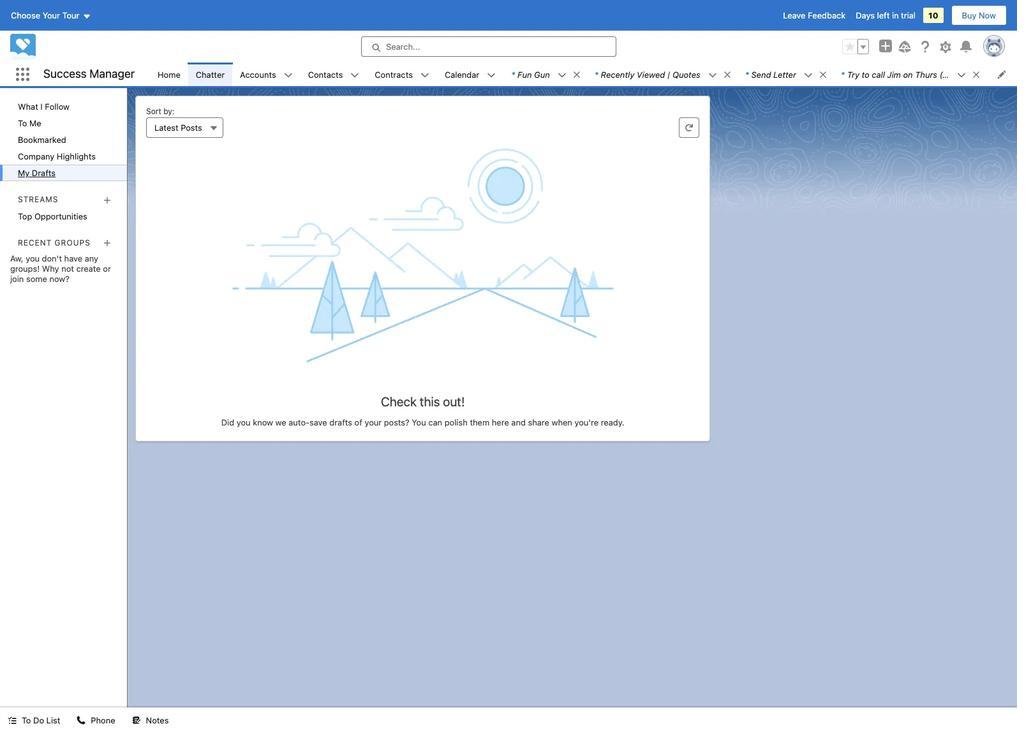 Task type: vqa. For each thing, say whether or not it's contained in the screenshot.
Pipeline
no



Task type: locate. For each thing, give the bounding box(es) containing it.
aw, you don't have any groups!
[[10, 253, 98, 274]]

we
[[275, 417, 286, 428]]

follow
[[45, 101, 70, 112]]

0 horizontal spatial you
[[26, 253, 40, 264]]

* for * recently viewed | quotes
[[595, 69, 598, 79]]

* for * send letter
[[745, 69, 749, 79]]

leave feedback link
[[783, 10, 846, 20]]

my
[[18, 168, 30, 178]]

1 horizontal spatial you
[[237, 417, 251, 428]]

1 vertical spatial to
[[22, 715, 31, 726]]

contacts
[[308, 69, 343, 79]]

chatter
[[196, 69, 225, 79]]

text default image right the letter
[[804, 71, 813, 80]]

success
[[43, 67, 87, 81]]

them
[[470, 417, 490, 428]]

drafts
[[32, 168, 56, 178]]

text default image inside to do list button
[[8, 716, 17, 725]]

list
[[46, 715, 60, 726]]

4 * from the left
[[841, 69, 845, 79]]

to me link
[[0, 115, 127, 131]]

left
[[877, 10, 890, 20]]

3 * from the left
[[745, 69, 749, 79]]

notes
[[146, 715, 169, 726]]

to do list button
[[0, 708, 68, 733]]

fun
[[518, 69, 532, 79]]

of
[[355, 417, 362, 428]]

text default image left notes
[[132, 716, 141, 725]]

* left "recently" in the top of the page
[[595, 69, 598, 79]]

list item
[[504, 63, 587, 86], [587, 63, 738, 86], [738, 63, 833, 86], [833, 63, 986, 86]]

top opportunities
[[18, 211, 87, 221]]

jim
[[887, 69, 901, 79]]

you
[[412, 417, 426, 428]]

buy now
[[962, 10, 996, 20]]

3 list item from the left
[[738, 63, 833, 86]]

10
[[929, 10, 938, 20]]

groups
[[55, 238, 90, 248]]

gun
[[534, 69, 550, 79]]

feedback
[[808, 10, 846, 20]]

when
[[552, 417, 572, 428]]

text default image down search... button
[[487, 71, 496, 80]]

home
[[158, 69, 180, 79]]

you inside check this out! status
[[237, 417, 251, 428]]

groups!
[[10, 264, 40, 274]]

any
[[85, 253, 98, 264]]

posts?
[[384, 417, 410, 428]]

you right aw,
[[26, 253, 40, 264]]

* left try
[[841, 69, 845, 79]]

group
[[842, 39, 869, 54]]

you're
[[575, 417, 599, 428]]

text default image inside notes button
[[132, 716, 141, 725]]

you for did
[[237, 417, 251, 428]]

text default image inside contracts list item
[[421, 71, 429, 80]]

here
[[492, 417, 509, 428]]

auto-
[[289, 417, 310, 428]]

1 * from the left
[[511, 69, 515, 79]]

check this out! status
[[141, 363, 705, 428]]

list
[[150, 63, 1017, 86]]

top
[[18, 211, 32, 221]]

choose your tour
[[11, 10, 79, 20]]

to
[[862, 69, 870, 79]]

0 vertical spatial to
[[18, 118, 27, 128]]

2 * from the left
[[595, 69, 598, 79]]

* left fun
[[511, 69, 515, 79]]

bookmarked link
[[0, 131, 127, 148]]

* left send
[[745, 69, 749, 79]]

me
[[29, 118, 41, 128]]

contracts
[[375, 69, 413, 79]]

text default image right contacts
[[351, 71, 360, 80]]

*
[[511, 69, 515, 79], [595, 69, 598, 79], [745, 69, 749, 79], [841, 69, 845, 79]]

this
[[420, 394, 440, 409]]

out!
[[443, 394, 465, 409]]

0 vertical spatial you
[[26, 253, 40, 264]]

text default image
[[723, 70, 732, 79], [351, 71, 360, 80], [487, 71, 496, 80], [558, 71, 567, 80], [804, 71, 813, 80], [132, 716, 141, 725]]

you right 'did'
[[237, 417, 251, 428]]

1 list item from the left
[[504, 63, 587, 86]]

check this out!
[[381, 394, 465, 409]]

viewed
[[637, 69, 665, 79]]

Sort by: button
[[146, 117, 223, 138]]

* fun gun
[[511, 69, 550, 79]]

tour
[[62, 10, 79, 20]]

latest
[[154, 123, 178, 133]]

chatter link
[[188, 63, 232, 86]]

know
[[253, 417, 273, 428]]

company highlights link
[[0, 148, 127, 165]]

|
[[667, 69, 670, 79]]

sort
[[146, 107, 161, 116]]

1 vertical spatial you
[[237, 417, 251, 428]]

accounts list item
[[232, 63, 300, 86]]

to left do
[[22, 715, 31, 726]]

by:
[[163, 107, 174, 116]]

have
[[64, 253, 82, 264]]

* for * try to call jim on thurs (sample)
[[841, 69, 845, 79]]

quotes
[[673, 69, 701, 79]]

to inside what i follow to me bookmarked company highlights my drafts
[[18, 118, 27, 128]]

contracts link
[[367, 63, 421, 86]]

text default image
[[572, 70, 581, 79], [819, 70, 828, 79], [972, 70, 981, 79], [284, 71, 293, 80], [421, 71, 429, 80], [708, 71, 717, 80], [957, 71, 966, 80], [8, 716, 17, 725], [77, 716, 86, 725]]

to left me
[[18, 118, 27, 128]]

or
[[103, 264, 111, 274]]

you inside aw, you don't have any groups!
[[26, 253, 40, 264]]

leave feedback
[[783, 10, 846, 20]]

you
[[26, 253, 40, 264], [237, 417, 251, 428]]

manager
[[90, 67, 135, 81]]



Task type: describe. For each thing, give the bounding box(es) containing it.
check
[[381, 394, 417, 409]]

bookmarked
[[18, 135, 66, 145]]

days
[[856, 10, 875, 20]]

phone
[[91, 715, 115, 726]]

share
[[528, 417, 549, 428]]

don't
[[42, 253, 62, 264]]

text default image inside phone button
[[77, 716, 86, 725]]

search... button
[[361, 36, 616, 57]]

list containing home
[[150, 63, 1017, 86]]

can
[[428, 417, 442, 428]]

text default image right gun on the right top
[[558, 71, 567, 80]]

to inside button
[[22, 715, 31, 726]]

streams
[[18, 195, 58, 204]]

4 list item from the left
[[833, 63, 986, 86]]

calendar
[[445, 69, 479, 79]]

i
[[40, 101, 43, 112]]

now?
[[49, 274, 69, 284]]

why not create or join some now?
[[10, 264, 111, 284]]

aw,
[[10, 253, 23, 264]]

highlights
[[57, 151, 96, 161]]

why
[[42, 264, 59, 274]]

try
[[847, 69, 860, 79]]

what i follow link
[[0, 98, 127, 115]]

polish
[[445, 417, 468, 428]]

(sample)
[[940, 69, 974, 79]]

now
[[979, 10, 996, 20]]

text default image inside contacts list item
[[351, 71, 360, 80]]

home link
[[150, 63, 188, 86]]

contracts list item
[[367, 63, 437, 86]]

save
[[310, 417, 327, 428]]

company
[[18, 151, 54, 161]]

recent groups link
[[18, 238, 90, 248]]

contacts link
[[300, 63, 351, 86]]

contacts list item
[[300, 63, 367, 86]]

* try to call jim on thurs (sample)
[[841, 69, 974, 79]]

send
[[751, 69, 771, 79]]

* send letter
[[745, 69, 796, 79]]

call
[[872, 69, 885, 79]]

letter
[[774, 69, 796, 79]]

* recently viewed | quotes
[[595, 69, 701, 79]]

streams link
[[18, 195, 58, 204]]

did you know we auto-save drafts of your posts? you can polish them here and share when you're ready.
[[221, 417, 624, 428]]

* for * fun gun
[[511, 69, 515, 79]]

and
[[511, 417, 526, 428]]

your
[[365, 417, 382, 428]]

notes button
[[124, 708, 176, 733]]

buy
[[962, 10, 977, 20]]

top opportunities link
[[0, 208, 127, 224]]

text default image inside "accounts" list item
[[284, 71, 293, 80]]

text default image inside calendar list item
[[487, 71, 496, 80]]

2 list item from the left
[[587, 63, 738, 86]]

what
[[18, 101, 38, 112]]

leave
[[783, 10, 806, 20]]

search...
[[386, 41, 420, 52]]

on
[[903, 69, 913, 79]]

you for aw,
[[26, 253, 40, 264]]

in
[[892, 10, 899, 20]]

calendar list item
[[437, 63, 504, 86]]

your
[[43, 10, 60, 20]]

recently
[[601, 69, 634, 79]]

success manager
[[43, 67, 135, 81]]

join
[[10, 274, 24, 284]]

ready.
[[601, 417, 624, 428]]

recent
[[18, 238, 52, 248]]

buy now button
[[951, 5, 1007, 26]]

phone button
[[69, 708, 123, 733]]

choose
[[11, 10, 40, 20]]

days left in trial
[[856, 10, 916, 20]]

posts
[[181, 123, 202, 133]]

to do list
[[22, 715, 60, 726]]

drafts
[[329, 417, 352, 428]]

do
[[33, 715, 44, 726]]

accounts
[[240, 69, 276, 79]]

create
[[76, 264, 101, 274]]

my drafts link
[[0, 165, 127, 181]]

what i follow to me bookmarked company highlights my drafts
[[18, 101, 96, 178]]

calendar link
[[437, 63, 487, 86]]

accounts link
[[232, 63, 284, 86]]

did
[[221, 417, 234, 428]]

sort by: latest posts
[[146, 107, 202, 133]]

text default image left send
[[723, 70, 732, 79]]

not
[[61, 264, 74, 274]]

some
[[26, 274, 47, 284]]



